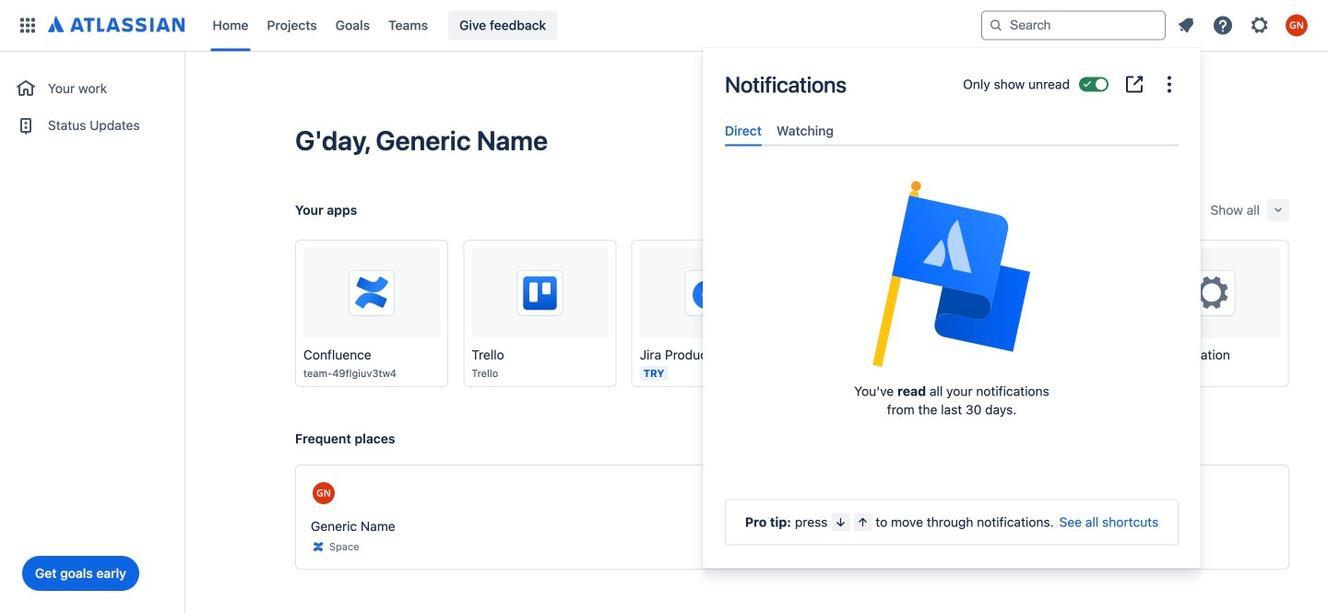 Task type: vqa. For each thing, say whether or not it's contained in the screenshot.
Help Icon
yes



Task type: describe. For each thing, give the bounding box(es) containing it.
1 horizontal spatial list
[[1170, 11, 1318, 40]]

account image
[[1286, 14, 1309, 36]]

arrow up image
[[856, 515, 871, 530]]

more image
[[1159, 73, 1181, 96]]

search image
[[989, 18, 1004, 33]]

confluence image
[[311, 540, 326, 555]]

arrow down image
[[834, 515, 848, 530]]



Task type: locate. For each thing, give the bounding box(es) containing it.
0 vertical spatial settings image
[[1250, 14, 1272, 36]]

switch to... image
[[17, 14, 39, 36]]

0 horizontal spatial list
[[203, 0, 982, 51]]

confluence image
[[311, 540, 326, 555]]

notifications image
[[1176, 14, 1198, 36]]

help icon image
[[1213, 14, 1235, 36]]

atlassian image
[[48, 14, 185, 36], [48, 14, 185, 36]]

expand icon image
[[1272, 203, 1286, 218]]

settings image
[[1250, 14, 1272, 36], [1191, 271, 1235, 316]]

open notifications in a new tab image
[[1124, 73, 1146, 96]]

1 vertical spatial settings image
[[1191, 271, 1235, 316]]

top element
[[11, 0, 982, 51]]

tab list
[[718, 116, 1187, 146]]

None search field
[[982, 11, 1166, 40]]

0 horizontal spatial settings image
[[1191, 271, 1235, 316]]

banner
[[0, 0, 1329, 52]]

1 horizontal spatial settings image
[[1250, 14, 1272, 36]]

list
[[203, 0, 982, 51], [1170, 11, 1318, 40]]

group
[[7, 52, 177, 149]]

dialog
[[703, 48, 1202, 569]]

tab panel
[[718, 146, 1187, 163]]

Search field
[[982, 11, 1166, 40]]



